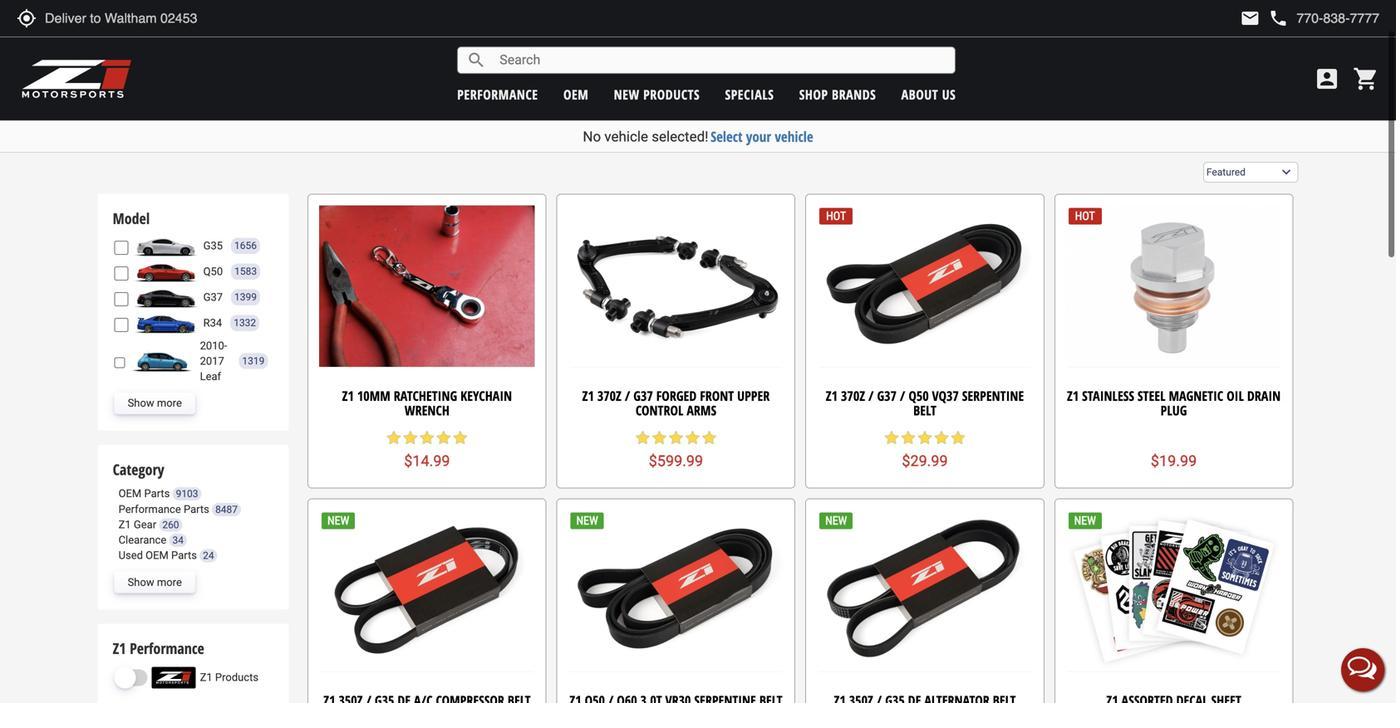 Task type: locate. For each thing, give the bounding box(es) containing it.
1 show more from the top
[[128, 397, 182, 410]]

34
[[172, 535, 184, 547]]

0 vertical spatial more
[[157, 397, 182, 410]]

z1 for z1 370z / g37 forged front upper control arms
[[582, 387, 594, 405]]

select
[[711, 127, 743, 146]]

shopping_cart link
[[1349, 66, 1380, 92]]

new
[[98, 69, 119, 85], [98, 105, 152, 146]]

q50 down g35
[[203, 266, 223, 278]]

show more for model
[[128, 397, 182, 410]]

g35
[[203, 240, 223, 252]]

show more down null image
[[128, 397, 182, 410]]

2 370z from the left
[[841, 387, 865, 405]]

vq37
[[932, 387, 959, 405]]

vehicle right your
[[775, 127, 813, 146]]

2017
[[200, 355, 224, 368]]

10 star from the left
[[701, 430, 718, 447]]

z1 performance
[[113, 639, 204, 659]]

z1 for z1 370z / g37 / q50 vq37 serpentine belt
[[826, 387, 838, 405]]

show more button down null image
[[114, 393, 195, 415]]

vehicle
[[775, 127, 813, 146], [605, 128, 648, 145]]

performance
[[457, 86, 538, 103]]

about us link
[[901, 86, 956, 103]]

$599.99
[[649, 453, 703, 470]]

0 horizontal spatial /
[[625, 387, 630, 405]]

3 star from the left
[[419, 430, 435, 447]]

370z
[[597, 387, 622, 405], [841, 387, 865, 405]]

0 vertical spatial show more button
[[114, 393, 195, 415]]

gear
[[134, 519, 156, 531]]

1 more from the top
[[157, 397, 182, 410]]

show more button for category
[[114, 572, 195, 594]]

products
[[122, 69, 161, 85], [159, 105, 260, 146], [215, 672, 259, 684]]

new
[[614, 86, 640, 103]]

1 vertical spatial show more
[[128, 577, 182, 589]]

7 star from the left
[[651, 430, 668, 447]]

2 show more from the top
[[128, 577, 182, 589]]

g37 for z1 370z / g37 / q50 vq37 serpentine belt
[[877, 387, 897, 405]]

control
[[636, 402, 684, 420]]

z1 motorsports logo image
[[21, 58, 133, 100]]

370z left control on the bottom left of page
[[597, 387, 622, 405]]

1 horizontal spatial g37
[[634, 387, 653, 405]]

show more down used
[[128, 577, 182, 589]]

show more
[[128, 397, 182, 410], [128, 577, 182, 589]]

q50 left vq37
[[909, 387, 929, 405]]

1 vertical spatial new products
[[98, 105, 260, 146]]

0 vertical spatial oem
[[563, 86, 589, 103]]

0 horizontal spatial q50
[[203, 266, 223, 278]]

z1 inside z1 370z / g37 forged front upper control arms
[[582, 387, 594, 405]]

1 horizontal spatial /
[[869, 387, 874, 405]]

g37
[[203, 291, 223, 304], [634, 387, 653, 405], [877, 387, 897, 405]]

show more button
[[114, 393, 195, 415], [114, 572, 195, 594]]

g37 inside z1 370z / g37 / q50 vq37 serpentine belt
[[877, 387, 897, 405]]

oem down clearance
[[146, 550, 169, 562]]

serpentine
[[962, 387, 1024, 405]]

my_location
[[17, 8, 37, 28]]

g37 inside z1 370z / g37 forged front upper control arms
[[634, 387, 653, 405]]

0 vertical spatial new products
[[98, 69, 161, 85]]

2 horizontal spatial /
[[900, 387, 905, 405]]

performance inside category oem parts 9103 performance parts 8487 z1 gear 260 clearance 34 used oem parts 24
[[119, 503, 181, 516]]

z1 inside z1 10mm ratcheting keychain wrench
[[342, 387, 354, 405]]

oem down category at left
[[119, 488, 142, 501]]

q50
[[203, 266, 223, 278], [909, 387, 929, 405]]

shop brands link
[[799, 86, 876, 103]]

oem up no
[[563, 86, 589, 103]]

$19.99
[[1151, 453, 1197, 470]]

2 show more button from the top
[[114, 572, 195, 594]]

nissan skyline coupe sedan r34 gtr gt-r bnr34 gts-t gtst gts awd attesa 1999 2000 2001 2002 rb20det rb25de rb25det rb26dett z1 motorsports image
[[133, 313, 199, 334]]

/ inside z1 370z / g37 forged front upper control arms
[[625, 387, 630, 405]]

1 vertical spatial more
[[157, 577, 182, 589]]

more down null image
[[157, 397, 182, 410]]

1399
[[234, 292, 257, 304]]

2 horizontal spatial g37
[[877, 387, 897, 405]]

None checkbox
[[114, 318, 128, 332]]

10mm
[[357, 387, 390, 405]]

z1 for z1 stainless steel magnetic oil drain plug
[[1067, 387, 1079, 405]]

2 more from the top
[[157, 577, 182, 589]]

370z left belt
[[841, 387, 865, 405]]

0 vertical spatial performance
[[119, 503, 181, 516]]

parts down 34
[[171, 550, 197, 562]]

2 show from the top
[[128, 577, 154, 589]]

370z for z1 370z / g37 / q50 vq37 serpentine belt
[[841, 387, 865, 405]]

show down null image
[[128, 397, 154, 410]]

show
[[128, 397, 154, 410], [128, 577, 154, 589]]

plug
[[1161, 402, 1187, 420]]

1 370z from the left
[[597, 387, 622, 405]]

0 horizontal spatial oem
[[119, 488, 142, 501]]

g37 left belt
[[877, 387, 897, 405]]

z1 370z / g37 forged front upper control arms
[[582, 387, 770, 420]]

leaf
[[200, 371, 221, 383]]

2 vertical spatial oem
[[146, 550, 169, 562]]

0 vertical spatial show more
[[128, 397, 182, 410]]

more for category
[[157, 577, 182, 589]]

z1 for z1 10mm ratcheting keychain wrench
[[342, 387, 354, 405]]

2010-
[[200, 340, 227, 352]]

performance
[[119, 503, 181, 516], [130, 639, 204, 659]]

0 vertical spatial show
[[128, 397, 154, 410]]

1 vertical spatial show
[[128, 577, 154, 589]]

g37 up the r34
[[203, 291, 223, 304]]

/
[[625, 387, 630, 405], [869, 387, 874, 405], [900, 387, 905, 405]]

new products
[[614, 86, 700, 103]]

infiniti g35 coupe sedan v35 v36 skyline 2003 2004 2005 2006 2007 2008 3.5l vq35de revup rev up vq35hr z1 motorsports image
[[133, 235, 199, 257]]

2 horizontal spatial oem
[[563, 86, 589, 103]]

z1 inside z1 370z / g37 / q50 vq37 serpentine belt
[[826, 387, 838, 405]]

1 vertical spatial q50
[[909, 387, 929, 405]]

1 horizontal spatial oem
[[146, 550, 169, 562]]

your
[[746, 127, 771, 146]]

370z inside z1 370z / g37 / q50 vq37 serpentine belt
[[841, 387, 865, 405]]

24
[[203, 551, 214, 562]]

parts left 9103
[[144, 488, 170, 501]]

370z inside z1 370z / g37 forged front upper control arms
[[597, 387, 622, 405]]

15 star from the left
[[950, 430, 967, 447]]

about
[[901, 86, 938, 103]]

0 vertical spatial new
[[98, 69, 119, 85]]

star star star star star $599.99
[[635, 430, 718, 470]]

z1
[[342, 387, 354, 405], [582, 387, 594, 405], [826, 387, 838, 405], [1067, 387, 1079, 405], [119, 519, 131, 531], [113, 639, 126, 659], [200, 672, 213, 684]]

search
[[466, 50, 486, 70]]

1 vertical spatial show more button
[[114, 572, 195, 594]]

specials link
[[725, 86, 774, 103]]

0 horizontal spatial 370z
[[597, 387, 622, 405]]

1 vertical spatial products
[[159, 105, 260, 146]]

0 horizontal spatial vehicle
[[605, 128, 648, 145]]

None checkbox
[[114, 241, 128, 255], [114, 267, 128, 281], [114, 292, 128, 306], [114, 356, 125, 370], [114, 241, 128, 255], [114, 267, 128, 281], [114, 292, 128, 306], [114, 356, 125, 370]]

products
[[643, 86, 700, 103]]

1 show from the top
[[128, 397, 154, 410]]

star
[[386, 430, 402, 447], [402, 430, 419, 447], [419, 430, 435, 447], [435, 430, 452, 447], [452, 430, 469, 447], [635, 430, 651, 447], [651, 430, 668, 447], [668, 430, 684, 447], [684, 430, 701, 447], [701, 430, 718, 447], [883, 430, 900, 447], [900, 430, 917, 447], [917, 430, 933, 447], [933, 430, 950, 447], [950, 430, 967, 447]]

drain
[[1247, 387, 1281, 405]]

1 show more button from the top
[[114, 393, 195, 415]]

vehicle right no
[[605, 128, 648, 145]]

star star star star star $29.99
[[883, 430, 967, 470]]

parts
[[144, 488, 170, 501], [184, 503, 209, 516], [171, 550, 197, 562]]

z1 inside z1 stainless steel magnetic oil drain plug
[[1067, 387, 1079, 405]]

1 horizontal spatial 370z
[[841, 387, 865, 405]]

1 vertical spatial new
[[98, 105, 152, 146]]

mail
[[1240, 8, 1260, 28]]

no vehicle selected! select your vehicle
[[583, 127, 813, 146]]

$29.99
[[902, 453, 948, 470]]

q50 inside z1 370z / g37 / q50 vq37 serpentine belt
[[909, 387, 929, 405]]

2 / from the left
[[869, 387, 874, 405]]

new products
[[98, 69, 161, 85], [98, 105, 260, 146]]

8487
[[215, 504, 238, 516]]

performance up z1 products
[[130, 639, 204, 659]]

performance up gear
[[119, 503, 181, 516]]

phone link
[[1269, 8, 1380, 28]]

z1 370z / g37 / q50 vq37 serpentine belt
[[826, 387, 1024, 420]]

show down used
[[128, 577, 154, 589]]

show more button down used
[[114, 572, 195, 594]]

more
[[157, 397, 182, 410], [157, 577, 182, 589]]

clearance
[[119, 534, 166, 547]]

parts down 9103
[[184, 503, 209, 516]]

9 star from the left
[[684, 430, 701, 447]]

more down 34
[[157, 577, 182, 589]]

1 / from the left
[[625, 387, 630, 405]]

1 horizontal spatial vehicle
[[775, 127, 813, 146]]

about us
[[901, 86, 956, 103]]

oem
[[563, 86, 589, 103], [119, 488, 142, 501], [146, 550, 169, 562]]

2 vertical spatial parts
[[171, 550, 197, 562]]

Search search field
[[486, 47, 955, 73]]

show for model
[[128, 397, 154, 410]]

g37 left forged
[[634, 387, 653, 405]]

1 horizontal spatial q50
[[909, 387, 929, 405]]

2 new from the top
[[98, 105, 152, 146]]

11 star from the left
[[883, 430, 900, 447]]

z1 inside category oem parts 9103 performance parts 8487 z1 gear 260 clearance 34 used oem parts 24
[[119, 519, 131, 531]]

0 vertical spatial q50
[[203, 266, 223, 278]]



Task type: describe. For each thing, give the bounding box(es) containing it.
account_box link
[[1310, 66, 1345, 92]]

shop brands
[[799, 86, 876, 103]]

12 star from the left
[[900, 430, 917, 447]]

us
[[942, 86, 956, 103]]

2 vertical spatial products
[[215, 672, 259, 684]]

z1 for z1 products
[[200, 672, 213, 684]]

phone
[[1269, 8, 1289, 28]]

z1 10mm ratcheting keychain wrench
[[342, 387, 512, 420]]

3 / from the left
[[900, 387, 905, 405]]

stainless
[[1082, 387, 1134, 405]]

8 star from the left
[[668, 430, 684, 447]]

1656
[[234, 240, 257, 252]]

/ for forged
[[625, 387, 630, 405]]

specials
[[725, 86, 774, 103]]

brands
[[832, 86, 876, 103]]

z1 products
[[200, 672, 259, 684]]

1332
[[234, 318, 256, 329]]

more for model
[[157, 397, 182, 410]]

no
[[583, 128, 601, 145]]

0 vertical spatial products
[[122, 69, 161, 85]]

z1 for z1 performance
[[113, 639, 126, 659]]

370z for z1 370z / g37 forged front upper control arms
[[597, 387, 622, 405]]

front
[[700, 387, 734, 405]]

shop
[[799, 86, 828, 103]]

mail phone
[[1240, 8, 1289, 28]]

1583
[[234, 266, 257, 278]]

2010- 2017 leaf
[[200, 340, 227, 383]]

4 star from the left
[[435, 430, 452, 447]]

account_box
[[1314, 66, 1341, 92]]

0 vertical spatial parts
[[144, 488, 170, 501]]

1 star from the left
[[386, 430, 402, 447]]

keychain
[[461, 387, 512, 405]]

1 vertical spatial parts
[[184, 503, 209, 516]]

steel
[[1138, 387, 1166, 405]]

show more button for model
[[114, 393, 195, 415]]

9103
[[176, 489, 198, 501]]

selected!
[[652, 128, 709, 145]]

oem link
[[563, 86, 589, 103]]

magnetic
[[1169, 387, 1224, 405]]

belt
[[914, 402, 937, 420]]

upper
[[737, 387, 770, 405]]

1 vertical spatial performance
[[130, 639, 204, 659]]

performance link
[[457, 86, 538, 103]]

null image
[[129, 351, 196, 372]]

1319
[[242, 356, 265, 367]]

used
[[119, 550, 143, 562]]

5 star from the left
[[452, 430, 469, 447]]

1 vertical spatial oem
[[119, 488, 142, 501]]

infiniti q50 sedan hybrid v37 2014 2015 2016 2017 2018 2019 2020 vq37vhr 2.0t 3.0t 3.7l red sport redsport vr30ddtt z1 motorsports image
[[133, 261, 199, 283]]

model
[[113, 209, 150, 229]]

category oem parts 9103 performance parts 8487 z1 gear 260 clearance 34 used oem parts 24
[[113, 460, 238, 562]]

show for category
[[128, 577, 154, 589]]

13 star from the left
[[917, 430, 933, 447]]

show more for category
[[128, 577, 182, 589]]

arms
[[687, 402, 716, 420]]

6 star from the left
[[635, 430, 651, 447]]

mail link
[[1240, 8, 1260, 28]]

new products link
[[98, 69, 161, 85]]

2 new products from the top
[[98, 105, 260, 146]]

wrench
[[405, 402, 450, 420]]

260
[[162, 520, 179, 531]]

$14.99
[[404, 453, 450, 470]]

2 star from the left
[[402, 430, 419, 447]]

category
[[113, 460, 164, 480]]

vehicle inside no vehicle selected! select your vehicle
[[605, 128, 648, 145]]

shopping_cart
[[1353, 66, 1380, 92]]

g37 for z1 370z / g37 forged front upper control arms
[[634, 387, 653, 405]]

/ for /
[[869, 387, 874, 405]]

select your vehicle link
[[711, 127, 813, 146]]

ratcheting
[[394, 387, 457, 405]]

r34
[[203, 317, 222, 330]]

0 horizontal spatial g37
[[203, 291, 223, 304]]

oil
[[1227, 387, 1244, 405]]

14 star from the left
[[933, 430, 950, 447]]

new products link
[[614, 86, 700, 103]]

1 new products from the top
[[98, 69, 161, 85]]

star star star star star $14.99
[[386, 430, 469, 470]]

1 new from the top
[[98, 69, 119, 85]]

z1 stainless steel magnetic oil drain plug
[[1067, 387, 1281, 420]]

forged
[[656, 387, 697, 405]]

infiniti g37 coupe sedan convertible v36 cv36 hv36 skyline 2008 2009 2010 2011 2012 2013 3.7l vq37vhr z1 motorsports image
[[133, 287, 199, 309]]



Task type: vqa. For each thing, say whether or not it's contained in the screenshot.
Kit
no



